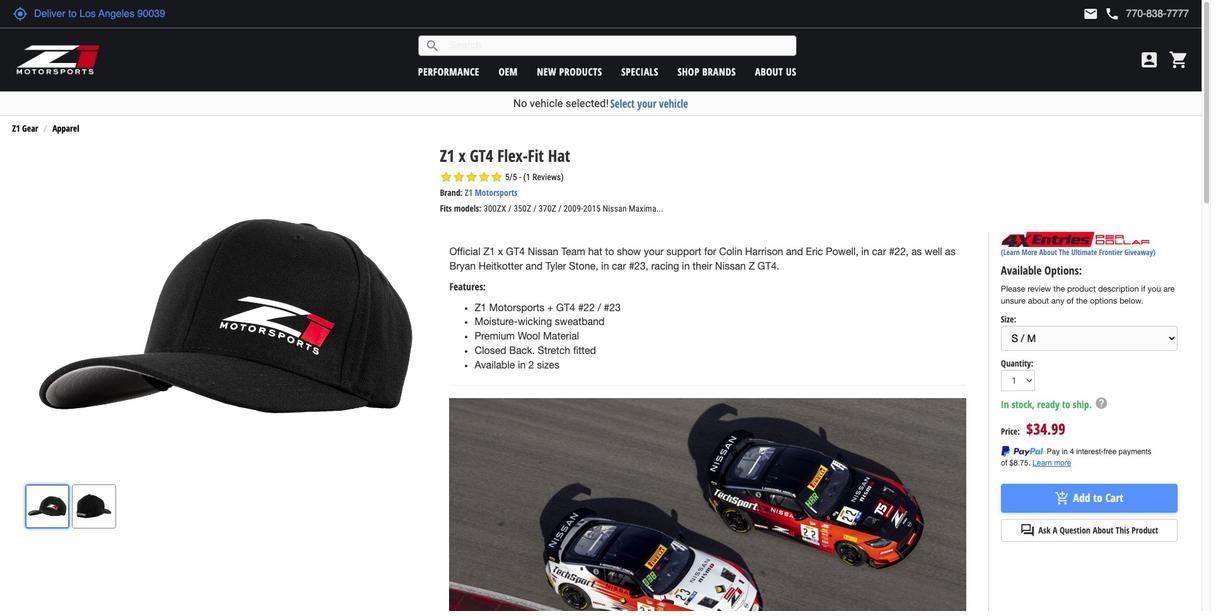 Task type: vqa. For each thing, say whether or not it's contained in the screenshot.
ga
no



Task type: locate. For each thing, give the bounding box(es) containing it.
products
[[559, 65, 602, 79]]

2
[[529, 360, 534, 371]]

stock,
[[1012, 398, 1035, 412]]

about inside question_answer ask a question about this product
[[1093, 525, 1114, 537]]

300zx
[[484, 204, 506, 214]]

1 vertical spatial x
[[498, 246, 503, 257]]

racing
[[651, 260, 679, 272]]

wool
[[518, 331, 540, 342]]

0 horizontal spatial gt4
[[470, 144, 493, 167]]

the up any
[[1054, 285, 1065, 294]]

your right the select
[[637, 97, 656, 111]]

colin
[[719, 246, 742, 257]]

to right add
[[1093, 491, 1103, 506]]

select your vehicle link
[[610, 97, 688, 111]]

add
[[1073, 491, 1091, 506]]

0 vertical spatial available
[[1001, 263, 1042, 278]]

phone link
[[1105, 6, 1189, 21]]

below.
[[1120, 296, 1143, 306]]

brands
[[702, 65, 736, 79]]

0 horizontal spatial car
[[612, 260, 626, 272]]

flex-
[[497, 144, 528, 167]]

as left well
[[912, 246, 922, 257]]

nissan up tyler
[[528, 246, 558, 257]]

0 vertical spatial gt4
[[470, 144, 493, 167]]

available inside '(learn more about the ultimate frontier giveaway) available options: please review the product description if you are unsure about any of the options below.'
[[1001, 263, 1042, 278]]

1 vertical spatial your
[[644, 246, 664, 257]]

product
[[1132, 525, 1158, 537]]

review
[[1028, 285, 1051, 294]]

1 horizontal spatial to
[[1062, 398, 1070, 412]]

about us
[[755, 65, 797, 79]]

2 horizontal spatial about
[[1093, 525, 1114, 537]]

z1 left the gear
[[12, 122, 20, 134]]

5/5 -
[[505, 172, 521, 183]]

available down closed
[[475, 360, 515, 371]]

and
[[786, 246, 803, 257], [526, 260, 543, 272]]

vehicle right no at the left top
[[530, 97, 563, 110]]

fit
[[528, 144, 544, 167]]

/
[[508, 204, 512, 214], [533, 204, 537, 214], [558, 204, 562, 214], [598, 302, 601, 313]]

in down support
[[682, 260, 690, 272]]

and left tyler
[[526, 260, 543, 272]]

apparel link
[[52, 122, 79, 134]]

their
[[693, 260, 712, 272]]

and left eric
[[786, 246, 803, 257]]

0 vertical spatial about
[[755, 65, 783, 79]]

1 horizontal spatial the
[[1076, 296, 1088, 306]]

gt4 left flex-
[[470, 144, 493, 167]]

z1 inside z1 motorsports + gt4 #22 / #23 moisture-wicking sweatband premium wool material closed back. stretch fitted available in 2 sizes
[[475, 302, 486, 313]]

in inside z1 motorsports + gt4 #22 / #23 moisture-wicking sweatband premium wool material closed back. stretch fitted available in 2 sizes
[[518, 360, 526, 371]]

z1 up the moisture-
[[475, 302, 486, 313]]

z1 motorsports + gt4 #22 / #23 moisture-wicking sweatband premium wool material closed back. stretch fitted available in 2 sizes
[[475, 302, 621, 371]]

your up racing
[[644, 246, 664, 257]]

gt4 up sweatband
[[556, 302, 575, 313]]

0 vertical spatial nissan
[[603, 204, 627, 214]]

gt4 for x
[[470, 144, 493, 167]]

vehicle
[[659, 97, 688, 111], [530, 97, 563, 110]]

1 vertical spatial available
[[475, 360, 515, 371]]

z1 for x
[[440, 144, 455, 167]]

0 horizontal spatial to
[[605, 246, 614, 257]]

1 vertical spatial about
[[1039, 247, 1057, 258]]

2 vertical spatial nissan
[[715, 260, 746, 272]]

please
[[1001, 285, 1025, 294]]

help
[[1095, 397, 1108, 411]]

gt4 inside z1 motorsports + gt4 #22 / #23 moisture-wicking sweatband premium wool material closed back. stretch fitted available in 2 sizes
[[556, 302, 575, 313]]

$34.99
[[1026, 419, 1065, 439]]

/ right 370z
[[558, 204, 562, 214]]

phone
[[1105, 6, 1120, 21]]

0 horizontal spatial x
[[459, 144, 466, 167]]

(learn
[[1001, 247, 1020, 258]]

2 horizontal spatial to
[[1093, 491, 1103, 506]]

nissan right the 2015
[[603, 204, 627, 214]]

new products link
[[537, 65, 602, 79]]

about left "us"
[[755, 65, 783, 79]]

mail
[[1083, 6, 1098, 21]]

0 horizontal spatial as
[[912, 246, 922, 257]]

car
[[872, 246, 886, 257], [612, 260, 626, 272]]

x inside official z1 x gt4 nissan team hat to show your support for colin harrison and eric powell, in car #22, as well as bryan heitkotter and tyler stone, in car #23, racing in their nissan z gt4.
[[498, 246, 503, 257]]

ultimate
[[1072, 247, 1097, 258]]

wicking
[[518, 316, 552, 328]]

in left 2
[[518, 360, 526, 371]]

0 vertical spatial and
[[786, 246, 803, 257]]

#23
[[604, 302, 621, 313]]

gear
[[22, 122, 38, 134]]

1 horizontal spatial gt4
[[506, 246, 525, 257]]

z1
[[12, 122, 20, 134], [440, 144, 455, 167], [465, 187, 473, 199], [483, 246, 495, 257], [475, 302, 486, 313]]

question_answer ask a question about this product
[[1020, 524, 1158, 539]]

/ left 350z
[[508, 204, 512, 214]]

in stock, ready to ship. help
[[1001, 397, 1108, 412]]

1 vertical spatial nissan
[[528, 246, 558, 257]]

z1 up heitkotter
[[483, 246, 495, 257]]

2015
[[583, 204, 601, 214]]

gt4 inside z1 x gt4 flex-fit hat star star star star star 5/5 - (1 reviews) brand: z1 motorsports fits models: 300zx / 350z / 370z / 2009-2015 nissan maxima...
[[470, 144, 493, 167]]

the
[[1054, 285, 1065, 294], [1076, 296, 1088, 306]]

1 vertical spatial to
[[1062, 398, 1070, 412]]

z1 gear link
[[12, 122, 38, 134]]

0 horizontal spatial and
[[526, 260, 543, 272]]

x inside z1 x gt4 flex-fit hat star star star star star 5/5 - (1 reviews) brand: z1 motorsports fits models: 300zx / 350z / 370z / 2009-2015 nissan maxima...
[[459, 144, 466, 167]]

new products
[[537, 65, 602, 79]]

features:
[[449, 280, 486, 294]]

to left ship.
[[1062, 398, 1070, 412]]

star
[[440, 171, 453, 184], [453, 171, 465, 184], [465, 171, 478, 184], [478, 171, 490, 184], [490, 171, 503, 184]]

available down the more
[[1001, 263, 1042, 278]]

add_shopping_cart
[[1055, 491, 1070, 507]]

/ inside z1 motorsports + gt4 #22 / #23 moisture-wicking sweatband premium wool material closed back. stretch fitted available in 2 sizes
[[598, 302, 601, 313]]

370z
[[539, 204, 556, 214]]

moisture-
[[475, 316, 518, 328]]

about left the
[[1039, 247, 1057, 258]]

2 vertical spatial about
[[1093, 525, 1114, 537]]

1 horizontal spatial available
[[1001, 263, 1042, 278]]

1 horizontal spatial car
[[872, 246, 886, 257]]

car left #22, on the top right
[[872, 246, 886, 257]]

#22,
[[889, 246, 909, 257]]

you
[[1148, 285, 1161, 294]]

vehicle down shop
[[659, 97, 688, 111]]

1 horizontal spatial x
[[498, 246, 503, 257]]

apparel
[[52, 122, 79, 134]]

z1 up brand:
[[440, 144, 455, 167]]

heitkotter
[[479, 260, 523, 272]]

ready
[[1037, 398, 1060, 412]]

about
[[755, 65, 783, 79], [1039, 247, 1057, 258], [1093, 525, 1114, 537]]

motorsports
[[475, 187, 518, 199]]

350z
[[514, 204, 531, 214]]

to inside official z1 x gt4 nissan team hat to show your support for colin harrison and eric powell, in car #22, as well as bryan heitkotter and tyler stone, in car #23, racing in their nissan z gt4.
[[605, 246, 614, 257]]

1 as from the left
[[912, 246, 922, 257]]

1 horizontal spatial vehicle
[[659, 97, 688, 111]]

0 horizontal spatial available
[[475, 360, 515, 371]]

quantity:
[[1001, 358, 1034, 370]]

to
[[605, 246, 614, 257], [1062, 398, 1070, 412], [1093, 491, 1103, 506]]

0 vertical spatial to
[[605, 246, 614, 257]]

1 star from the left
[[440, 171, 453, 184]]

1 horizontal spatial about
[[1039, 247, 1057, 258]]

0 vertical spatial the
[[1054, 285, 1065, 294]]

the right of
[[1076, 296, 1088, 306]]

account_box
[[1139, 50, 1159, 70]]

z1 for motorsports +
[[475, 302, 486, 313]]

your
[[637, 97, 656, 111], [644, 246, 664, 257]]

in down hat on the top left
[[601, 260, 609, 272]]

closed
[[475, 345, 506, 356]]

vehicle inside no vehicle selected! select your vehicle
[[530, 97, 563, 110]]

to right hat on the top left
[[605, 246, 614, 257]]

1 vertical spatial gt4
[[506, 246, 525, 257]]

x up heitkotter
[[498, 246, 503, 257]]

for
[[704, 246, 716, 257]]

new
[[537, 65, 556, 79]]

car down show
[[612, 260, 626, 272]]

as right well
[[945, 246, 956, 257]]

z1 motorsports logo image
[[16, 44, 101, 76]]

nissan down colin
[[715, 260, 746, 272]]

selected!
[[566, 97, 609, 110]]

gt4 up heitkotter
[[506, 246, 525, 257]]

models:
[[454, 203, 482, 215]]

no
[[513, 97, 527, 110]]

about us link
[[755, 65, 797, 79]]

x up brand:
[[459, 144, 466, 167]]

2 vertical spatial to
[[1093, 491, 1103, 506]]

/ right #22
[[598, 302, 601, 313]]

2 horizontal spatial gt4
[[556, 302, 575, 313]]

1 horizontal spatial nissan
[[603, 204, 627, 214]]

frontier
[[1099, 247, 1123, 258]]

in right powell,
[[861, 246, 869, 257]]

z1 gear
[[12, 122, 38, 134]]

0 horizontal spatial vehicle
[[530, 97, 563, 110]]

about left this
[[1093, 525, 1114, 537]]

0 vertical spatial x
[[459, 144, 466, 167]]

5 star from the left
[[490, 171, 503, 184]]

2 vertical spatial gt4
[[556, 302, 575, 313]]

1 horizontal spatial as
[[945, 246, 956, 257]]

stone,
[[569, 260, 598, 272]]

shop
[[678, 65, 700, 79]]

1 vertical spatial the
[[1076, 296, 1088, 306]]



Task type: describe. For each thing, give the bounding box(es) containing it.
account_box link
[[1136, 50, 1163, 70]]

premium
[[475, 331, 515, 342]]

2009-
[[564, 204, 583, 214]]

3 star from the left
[[465, 171, 478, 184]]

0 horizontal spatial about
[[755, 65, 783, 79]]

support
[[666, 246, 701, 257]]

about
[[1028, 296, 1049, 306]]

z1 for gear
[[12, 122, 20, 134]]

are
[[1163, 285, 1175, 294]]

if
[[1141, 285, 1146, 294]]

a
[[1053, 525, 1058, 537]]

2 horizontal spatial nissan
[[715, 260, 746, 272]]

oem link
[[499, 65, 518, 79]]

2 as from the left
[[945, 246, 956, 257]]

stretch
[[538, 345, 570, 356]]

specials
[[621, 65, 658, 79]]

team
[[561, 246, 585, 257]]

z1 inside official z1 x gt4 nissan team hat to show your support for colin harrison and eric powell, in car #22, as well as bryan heitkotter and tyler stone, in car #23, racing in their nissan z gt4.
[[483, 246, 495, 257]]

specials link
[[621, 65, 658, 79]]

show
[[617, 246, 641, 257]]

shopping_cart link
[[1166, 50, 1189, 70]]

gt4 inside official z1 x gt4 nissan team hat to show your support for colin harrison and eric powell, in car #22, as well as bryan heitkotter and tyler stone, in car #23, racing in their nissan z gt4.
[[506, 246, 525, 257]]

/ right 350z
[[533, 204, 537, 214]]

shop brands
[[678, 65, 736, 79]]

my_location
[[13, 6, 28, 21]]

(learn more about the ultimate frontier giveaway) available options: please review the product description if you are unsure about any of the options below.
[[1001, 247, 1175, 306]]

ask
[[1038, 525, 1051, 537]]

sizes
[[537, 360, 560, 371]]

tyler
[[546, 260, 566, 272]]

unsure
[[1001, 296, 1026, 306]]

shopping_cart
[[1169, 50, 1189, 70]]

to inside add_shopping_cart add to cart
[[1093, 491, 1103, 506]]

select
[[610, 97, 635, 111]]

this
[[1116, 525, 1130, 537]]

z1 up models:
[[465, 187, 473, 199]]

description
[[1098, 285, 1139, 294]]

giveaway)
[[1124, 247, 1156, 258]]

shop brands link
[[678, 65, 736, 79]]

1 horizontal spatial and
[[786, 246, 803, 257]]

product
[[1067, 285, 1096, 294]]

more
[[1022, 247, 1037, 258]]

well
[[925, 246, 942, 257]]

any
[[1051, 296, 1065, 306]]

about inside '(learn more about the ultimate frontier giveaway) available options: please review the product description if you are unsure about any of the options below.'
[[1039, 247, 1057, 258]]

ship.
[[1073, 398, 1092, 412]]

hat
[[548, 144, 570, 167]]

2 star from the left
[[453, 171, 465, 184]]

oem
[[499, 65, 518, 79]]

official
[[449, 246, 480, 257]]

4 star from the left
[[478, 171, 490, 184]]

price: $34.99
[[1001, 419, 1065, 439]]

motorsports +
[[489, 302, 553, 313]]

0 vertical spatial your
[[637, 97, 656, 111]]

available inside z1 motorsports + gt4 #22 / #23 moisture-wicking sweatband premium wool material closed back. stretch fitted available in 2 sizes
[[475, 360, 515, 371]]

1 vertical spatial car
[[612, 260, 626, 272]]

fits
[[440, 203, 452, 215]]

back.
[[509, 345, 535, 356]]

of
[[1067, 296, 1074, 306]]

material
[[543, 331, 579, 342]]

hat
[[588, 246, 602, 257]]

gt4.
[[758, 260, 780, 272]]

options
[[1090, 296, 1117, 306]]

performance link
[[418, 65, 479, 79]]

no vehicle selected! select your vehicle
[[513, 97, 688, 111]]

size:
[[1001, 314, 1016, 326]]

mail phone
[[1083, 6, 1120, 21]]

options:
[[1045, 263, 1082, 278]]

official z1 x gt4 nissan team hat to show your support for colin harrison and eric powell, in car #22, as well as bryan heitkotter and tyler stone, in car #23, racing in their nissan z gt4.
[[449, 246, 956, 272]]

eric
[[806, 246, 823, 257]]

z
[[749, 260, 755, 272]]

sweatband
[[555, 316, 605, 328]]

maxima...
[[629, 204, 663, 214]]

Search search field
[[440, 36, 796, 55]]

0 horizontal spatial the
[[1054, 285, 1065, 294]]

us
[[786, 65, 797, 79]]

brand:
[[440, 187, 463, 199]]

your inside official z1 x gt4 nissan team hat to show your support for colin harrison and eric powell, in car #22, as well as bryan heitkotter and tyler stone, in car #23, racing in their nissan z gt4.
[[644, 246, 664, 257]]

cart
[[1105, 491, 1124, 506]]

add_shopping_cart add to cart
[[1055, 491, 1124, 507]]

to inside "in stock, ready to ship. help"
[[1062, 398, 1070, 412]]

bryan
[[449, 260, 476, 272]]

performance
[[418, 65, 479, 79]]

0 vertical spatial car
[[872, 246, 886, 257]]

search
[[425, 38, 440, 53]]

fitted
[[573, 345, 596, 356]]

nissan inside z1 x gt4 flex-fit hat star star star star star 5/5 - (1 reviews) brand: z1 motorsports fits models: 300zx / 350z / 370z / 2009-2015 nissan maxima...
[[603, 204, 627, 214]]

z1 x gt4 flex-fit hat star star star star star 5/5 - (1 reviews) brand: z1 motorsports fits models: 300zx / 350z / 370z / 2009-2015 nissan maxima...
[[440, 144, 663, 215]]

#23,
[[629, 260, 649, 272]]

0 horizontal spatial nissan
[[528, 246, 558, 257]]

gt4 for motorsports +
[[556, 302, 575, 313]]

(learn more about the ultimate frontier giveaway) link
[[1001, 247, 1156, 258]]

1 vertical spatial and
[[526, 260, 543, 272]]



